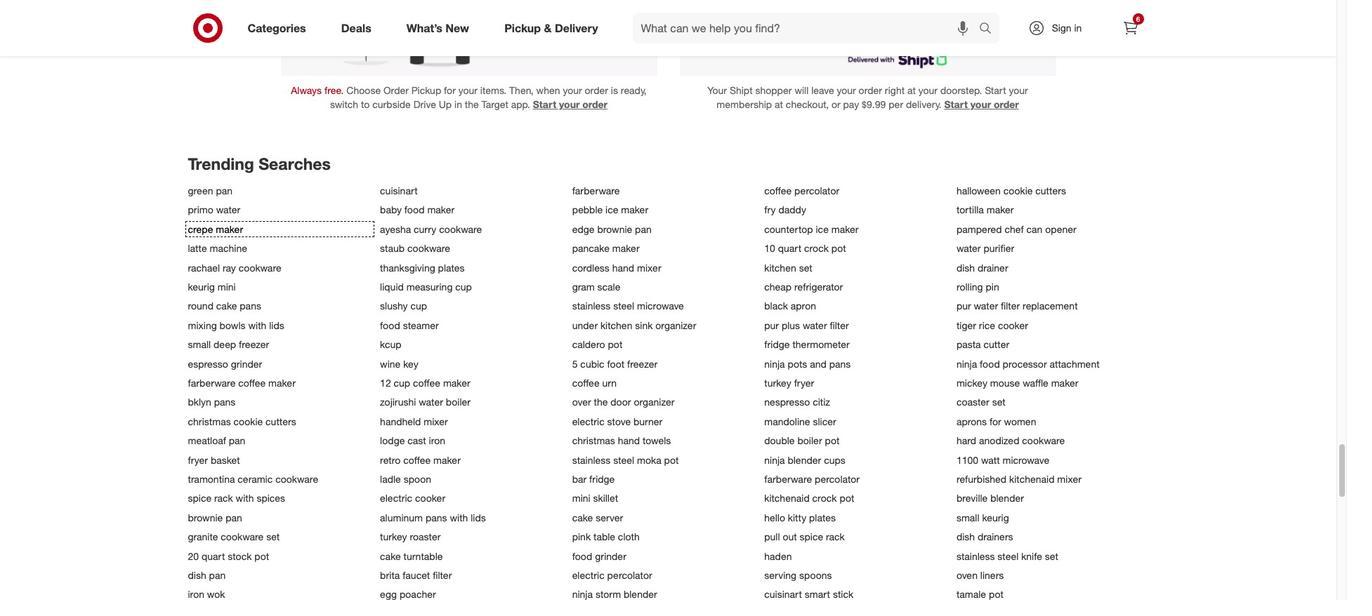 Task type: vqa. For each thing, say whether or not it's contained in the screenshot.
BOILER
yes



Task type: locate. For each thing, give the bounding box(es) containing it.
dish pan link
[[188, 570, 372, 582]]

cooker
[[999, 320, 1029, 332], [415, 493, 446, 505]]

What can we help you find? suggestions appear below search field
[[633, 13, 983, 44]]

electric down over
[[573, 416, 605, 428]]

0 vertical spatial kitchenaid
[[1010, 474, 1055, 486]]

1 vertical spatial fridge
[[590, 474, 615, 486]]

1 horizontal spatial christmas
[[573, 435, 616, 447]]

pur plus water filter link
[[765, 320, 949, 332]]

mixing
[[188, 320, 217, 332]]

grinder for food grinder
[[595, 551, 627, 563]]

mini up round cake pans
[[218, 281, 236, 293]]

grinder
[[231, 358, 262, 370], [595, 551, 627, 563]]

ninja blender cups
[[765, 454, 846, 466]]

2 vertical spatial percolator
[[608, 570, 653, 582]]

pancake
[[573, 243, 610, 255]]

ladle spoon link
[[380, 474, 564, 486]]

0 horizontal spatial plates
[[438, 262, 465, 274]]

1 vertical spatial turkey
[[380, 531, 407, 543]]

1 vertical spatial filter
[[830, 320, 849, 332]]

ninja down 'pasta'
[[957, 358, 978, 370]]

kitchen down stainless steel microwave
[[601, 320, 633, 332]]

1 horizontal spatial mini
[[573, 493, 591, 505]]

pot up hello kitty plates link
[[840, 493, 855, 505]]

0 vertical spatial cup
[[456, 281, 472, 293]]

with right bowls
[[248, 320, 267, 332]]

stainless steel microwave link
[[573, 300, 756, 312]]

0 horizontal spatial for
[[444, 85, 456, 97]]

1 vertical spatial pickup
[[412, 85, 441, 97]]

0 horizontal spatial lids
[[269, 320, 284, 332]]

cookie up tortilla maker link
[[1004, 185, 1033, 197]]

start your order down doorstep.
[[945, 99, 1020, 111]]

pan up granite cookware set
[[226, 512, 242, 524]]

espresso grinder
[[188, 358, 262, 370]]

1 vertical spatial mini
[[573, 493, 591, 505]]

2 vertical spatial cake
[[380, 551, 401, 563]]

cutters up the "meatloaf pan" link
[[266, 416, 296, 428]]

cake for cake turntable
[[380, 551, 401, 563]]

order
[[384, 85, 409, 97]]

1 horizontal spatial quart
[[778, 243, 802, 255]]

drive up image
[[281, 0, 657, 76]]

wine key link
[[380, 358, 564, 370]]

cookware for tramontina ceramic cookware
[[276, 474, 318, 486]]

your up delivery.
[[919, 85, 938, 97]]

steel down christmas hand towels
[[614, 454, 635, 466]]

0 horizontal spatial cookie
[[234, 416, 263, 428]]

dish for dish pan
[[188, 570, 206, 582]]

1 vertical spatial organizer
[[634, 397, 675, 409]]

filter for pur water filter replacement
[[1001, 300, 1021, 312]]

refurbished
[[957, 474, 1007, 486]]

steel down drainers
[[998, 551, 1019, 563]]

farberware down ninja blender cups at the bottom
[[765, 474, 812, 486]]

1 horizontal spatial for
[[990, 416, 1002, 428]]

turkey roaster link
[[380, 531, 564, 543]]

quart right 20
[[202, 551, 225, 563]]

boiler up the handheld mixer link
[[446, 397, 471, 409]]

your down doorstep.
[[971, 99, 992, 111]]

sign
[[1053, 22, 1072, 34]]

pots
[[788, 358, 808, 370]]

cookware up stock
[[221, 531, 264, 543]]

0 horizontal spatial pickup
[[412, 85, 441, 97]]

1 vertical spatial ice
[[816, 223, 829, 235]]

ninja for ninja pots and pans
[[765, 358, 785, 370]]

items.
[[481, 85, 507, 97]]

aprons
[[957, 416, 987, 428]]

water up crepe maker
[[216, 204, 241, 216]]

0 vertical spatial stainless
[[573, 300, 611, 312]]

grinder for espresso grinder
[[231, 358, 262, 370]]

cookware
[[439, 223, 482, 235], [408, 243, 450, 255], [239, 262, 282, 274], [1023, 435, 1066, 447], [276, 474, 318, 486], [221, 531, 264, 543]]

hand for christmas
[[618, 435, 640, 447]]

1 vertical spatial in
[[455, 99, 462, 111]]

0 vertical spatial turkey
[[765, 377, 792, 389]]

0 vertical spatial cookie
[[1004, 185, 1033, 197]]

water up rice
[[974, 300, 999, 312]]

pan down 20 quart stock pot
[[209, 570, 226, 582]]

dish down small keurig
[[957, 531, 976, 543]]

cloth
[[618, 531, 640, 543]]

small for small deep freezer
[[188, 339, 211, 351]]

0 vertical spatial fryer
[[795, 377, 815, 389]]

quart down countertop
[[778, 243, 802, 255]]

0 vertical spatial quart
[[778, 243, 802, 255]]

citiz
[[813, 397, 831, 409]]

keurig up 'round'
[[188, 281, 215, 293]]

mixer
[[637, 262, 662, 274], [424, 416, 448, 428], [1058, 474, 1082, 486]]

coaster set
[[957, 397, 1006, 409]]

cutters for halloween cookie cutters
[[1036, 185, 1067, 197]]

cookware up staub cookware link
[[439, 223, 482, 235]]

fridge up skillet
[[590, 474, 615, 486]]

1 vertical spatial brownie
[[188, 512, 223, 524]]

for inside choose order pickup for your items. then, when your order is ready, switch to curbside drive up in the target app.
[[444, 85, 456, 97]]

set up aprons for women
[[993, 397, 1006, 409]]

microwave for 1100 watt microwave
[[1003, 454, 1050, 466]]

curbside
[[373, 99, 411, 111]]

dish drainers
[[957, 531, 1014, 543]]

percolator down food grinder
[[608, 570, 653, 582]]

pot up '5 cubic foot freezer'
[[608, 339, 623, 351]]

ice for countertop
[[816, 223, 829, 235]]

small deep freezer link
[[188, 339, 372, 351]]

percolator up the daddy at the right top
[[795, 185, 840, 197]]

cheap refrigerator link
[[765, 281, 949, 293]]

water for pur water filter replacement
[[974, 300, 999, 312]]

cookie down bklyn pans link
[[234, 416, 263, 428]]

1 horizontal spatial kitchenaid
[[1010, 474, 1055, 486]]

pur for pur water filter replacement
[[957, 300, 972, 312]]

anodized
[[980, 435, 1020, 447]]

1 vertical spatial electric
[[380, 493, 413, 505]]

over the door organizer link
[[573, 397, 756, 409]]

hello kitty plates
[[765, 512, 836, 524]]

over
[[573, 397, 591, 409]]

start down when
[[533, 99, 557, 111]]

0 horizontal spatial farberware
[[188, 377, 236, 389]]

1 horizontal spatial start
[[945, 99, 968, 111]]

slushy cup
[[380, 300, 427, 312]]

pur for pur plus water filter
[[765, 320, 779, 332]]

0 horizontal spatial kitchen
[[601, 320, 633, 332]]

2 vertical spatial stainless
[[957, 551, 995, 563]]

0 vertical spatial grinder
[[231, 358, 262, 370]]

1 horizontal spatial plates
[[810, 512, 836, 524]]

1 vertical spatial with
[[236, 493, 254, 505]]

delivery.
[[907, 99, 942, 111]]

kcup
[[380, 339, 402, 351]]

bklyn pans
[[188, 397, 236, 409]]

opener
[[1046, 223, 1077, 235]]

1 horizontal spatial cookie
[[1004, 185, 1033, 197]]

0 vertical spatial hand
[[613, 262, 635, 274]]

mini skillet link
[[573, 493, 756, 505]]

1 horizontal spatial small
[[957, 512, 980, 524]]

water purifier
[[957, 243, 1015, 255]]

1 horizontal spatial cake
[[380, 551, 401, 563]]

1 horizontal spatial blender
[[991, 493, 1025, 505]]

at right right
[[908, 85, 916, 97]]

steel
[[614, 300, 635, 312], [614, 454, 635, 466], [998, 551, 1019, 563]]

1 vertical spatial steel
[[614, 454, 635, 466]]

1 vertical spatial microwave
[[1003, 454, 1050, 466]]

hard anodized cookware
[[957, 435, 1066, 447]]

0 horizontal spatial freezer
[[239, 339, 269, 351]]

thanksgiving plates link
[[380, 262, 564, 274]]

cup up slushy cup link
[[456, 281, 472, 293]]

1 horizontal spatial fridge
[[765, 339, 790, 351]]

percolator down cups
[[815, 474, 860, 486]]

kitchen up 'cheap'
[[765, 262, 797, 274]]

percolator for farberware percolator
[[815, 474, 860, 486]]

cookware for rachael ray cookware
[[239, 262, 282, 274]]

0 vertical spatial pickup
[[505, 21, 541, 35]]

kitchen set link
[[765, 262, 949, 274]]

coffee up fry daddy
[[765, 185, 792, 197]]

mini down bar
[[573, 493, 591, 505]]

ray
[[223, 262, 236, 274]]

thanksgiving
[[380, 262, 436, 274]]

freezer down mixing bowls with lids
[[239, 339, 269, 351]]

0 vertical spatial at
[[908, 85, 916, 97]]

start down doorstep.
[[945, 99, 968, 111]]

0 vertical spatial small
[[188, 339, 211, 351]]

start your order down when
[[533, 99, 608, 111]]

pickup up drive
[[412, 85, 441, 97]]

1 vertical spatial spice
[[800, 531, 824, 543]]

maker up bklyn pans link
[[268, 377, 296, 389]]

fryer basket
[[188, 454, 240, 466]]

2 vertical spatial farberware
[[765, 474, 812, 486]]

small down mixing
[[188, 339, 211, 351]]

1 vertical spatial percolator
[[815, 474, 860, 486]]

0 vertical spatial cooker
[[999, 320, 1029, 332]]

set down "brownie pan" link
[[266, 531, 280, 543]]

and
[[810, 358, 827, 370]]

blender down double boiler pot
[[788, 454, 822, 466]]

ice up edge brownie pan
[[606, 204, 619, 216]]

1 vertical spatial hand
[[618, 435, 640, 447]]

1 vertical spatial farberware
[[188, 377, 236, 389]]

0 horizontal spatial the
[[465, 99, 479, 111]]

boiler up ninja blender cups at the bottom
[[798, 435, 823, 447]]

0 vertical spatial organizer
[[656, 320, 697, 332]]

electric stove burner
[[573, 416, 663, 428]]

pot up bar fridge link at the bottom
[[665, 454, 679, 466]]

baby food maker
[[380, 204, 455, 216]]

0 vertical spatial with
[[248, 320, 267, 332]]

christmas for christmas hand towels
[[573, 435, 616, 447]]

pan for green pan
[[216, 185, 233, 197]]

1 vertical spatial quart
[[202, 551, 225, 563]]

start right doorstep.
[[985, 85, 1007, 97]]

dish down 20
[[188, 570, 206, 582]]

grinder up electric percolator
[[595, 551, 627, 563]]

organizer up caldero pot link
[[656, 320, 697, 332]]

baby food maker link
[[380, 204, 564, 216]]

pan up pancake maker link
[[635, 223, 652, 235]]

0 vertical spatial pur
[[957, 300, 972, 312]]

dish for dish drainers
[[957, 531, 976, 543]]

filter up tiger rice cooker
[[1001, 300, 1021, 312]]

steel up under kitchen sink organizer
[[614, 300, 635, 312]]

serving spoons
[[765, 570, 832, 582]]

foot
[[608, 358, 625, 370]]

1 vertical spatial cake
[[573, 512, 593, 524]]

0 vertical spatial percolator
[[795, 185, 840, 197]]

1 vertical spatial crock
[[813, 493, 837, 505]]

zojirushi water boiler
[[380, 397, 471, 409]]

dish drainer
[[957, 262, 1009, 274]]

1 horizontal spatial freezer
[[628, 358, 658, 370]]

stainless down the gram scale
[[573, 300, 611, 312]]

microwave down gram scale link
[[637, 300, 684, 312]]

cookie for christmas
[[234, 416, 263, 428]]

0 vertical spatial cake
[[216, 300, 237, 312]]

electric cooker link
[[380, 493, 564, 505]]

crepe maker link
[[188, 223, 372, 235]]

1 vertical spatial mixer
[[424, 416, 448, 428]]

filter
[[1001, 300, 1021, 312], [830, 320, 849, 332], [433, 570, 452, 582]]

cookie for halloween
[[1004, 185, 1033, 197]]

serving spoons link
[[765, 570, 949, 582]]

dish for dish drainer
[[957, 262, 976, 274]]

with for pans
[[450, 512, 468, 524]]

mickey mouse waffle maker link
[[957, 377, 1141, 389]]

0 horizontal spatial boiler
[[446, 397, 471, 409]]

0 horizontal spatial quart
[[202, 551, 225, 563]]

ninja down double
[[765, 454, 785, 466]]

1 vertical spatial small
[[957, 512, 980, 524]]

blender down refurbished kitchenaid mixer
[[991, 493, 1025, 505]]

in right sign
[[1075, 22, 1083, 34]]

handheld mixer
[[380, 416, 448, 428]]

christmas down "electric stove burner"
[[573, 435, 616, 447]]

christmas for christmas cookie cutters
[[188, 416, 231, 428]]

brownie up granite
[[188, 512, 223, 524]]

1 horizontal spatial boiler
[[798, 435, 823, 447]]

cup right 12
[[394, 377, 411, 389]]

staub cookware link
[[380, 243, 564, 255]]

fridge down plus
[[765, 339, 790, 351]]

pink table cloth link
[[573, 531, 756, 543]]

lids down electric cooker "link"
[[471, 512, 486, 524]]

spice right out
[[800, 531, 824, 543]]

cake up pink
[[573, 512, 593, 524]]

turkey roaster
[[380, 531, 441, 543]]

2 vertical spatial filter
[[433, 570, 452, 582]]

1 horizontal spatial ice
[[816, 223, 829, 235]]

cup for slushy cup
[[411, 300, 427, 312]]

ice up 10 quart crock pot
[[816, 223, 829, 235]]

1 horizontal spatial pur
[[957, 300, 972, 312]]

0 horizontal spatial blender
[[788, 454, 822, 466]]

mixing bowls with lids link
[[188, 320, 372, 332]]

0 horizontal spatial fryer
[[188, 454, 208, 466]]

pan up primo water
[[216, 185, 233, 197]]

steel for moka
[[614, 454, 635, 466]]

cheap refrigerator
[[765, 281, 844, 293]]

your shipt shopper will leave your order right at your doorstep. start your membership at checkout, or pay $9.99 per delivery.
[[708, 85, 1029, 111]]

0 vertical spatial boiler
[[446, 397, 471, 409]]

pampered chef can opener link
[[957, 223, 1141, 235]]

the right over
[[594, 397, 608, 409]]

5 cubic foot freezer link
[[573, 358, 756, 370]]

lids
[[269, 320, 284, 332], [471, 512, 486, 524]]

cake up 'brita' at left
[[380, 551, 401, 563]]

0 horizontal spatial in
[[455, 99, 462, 111]]

quart for 20
[[202, 551, 225, 563]]

cheap
[[765, 281, 792, 293]]

search button
[[973, 13, 1007, 46]]

with down electric cooker "link"
[[450, 512, 468, 524]]

freezer
[[239, 339, 269, 351], [628, 358, 658, 370]]

green pan link
[[188, 185, 372, 197]]

water down '12 cup coffee maker'
[[419, 397, 443, 409]]

brownie
[[598, 223, 633, 235], [188, 512, 223, 524]]

kitty
[[788, 512, 807, 524]]

0 horizontal spatial cooker
[[415, 493, 446, 505]]

mixer up iron
[[424, 416, 448, 428]]

the left target
[[465, 99, 479, 111]]

0 horizontal spatial mixer
[[424, 416, 448, 428]]

kitchenaid up breville blender link
[[1010, 474, 1055, 486]]

0 vertical spatial farberware
[[573, 185, 620, 197]]

fridge thermometer
[[765, 339, 850, 351]]

1 horizontal spatial start your order
[[945, 99, 1020, 111]]

percolator
[[795, 185, 840, 197], [815, 474, 860, 486], [608, 570, 653, 582]]

1 vertical spatial christmas
[[573, 435, 616, 447]]

0 vertical spatial christmas
[[188, 416, 231, 428]]

meatloaf
[[188, 435, 226, 447]]

coffee down cast at the left bottom of page
[[404, 454, 431, 466]]

with down tramontina ceramic cookware
[[236, 493, 254, 505]]

cookware for ayesha curry cookware
[[439, 223, 482, 235]]

always
[[291, 85, 322, 97]]

microwave up refurbished kitchenaid mixer
[[1003, 454, 1050, 466]]

percolator for electric percolator
[[608, 570, 653, 582]]

1 vertical spatial stainless
[[573, 454, 611, 466]]

cookware up keurig mini link
[[239, 262, 282, 274]]

stainless
[[573, 300, 611, 312], [573, 454, 611, 466], [957, 551, 995, 563]]

1 horizontal spatial at
[[908, 85, 916, 97]]

0 horizontal spatial start your order
[[533, 99, 608, 111]]

1 vertical spatial for
[[990, 416, 1002, 428]]

0 vertical spatial brownie
[[598, 223, 633, 235]]

hello kitty plates link
[[765, 512, 949, 524]]

1 vertical spatial kitchenaid
[[765, 493, 810, 505]]

2 vertical spatial cup
[[394, 377, 411, 389]]

the inside choose order pickup for your items. then, when your order is ready, switch to curbside drive up in the target app.
[[465, 99, 479, 111]]

1100 watt microwave link
[[957, 454, 1141, 466]]

pan down christmas cookie cutters
[[229, 435, 246, 447]]

pickup & delivery link
[[493, 13, 616, 44]]

1 start your order from the left
[[533, 99, 608, 111]]

your up pay
[[837, 85, 856, 97]]

cutters up tortilla maker link
[[1036, 185, 1067, 197]]

0 vertical spatial plates
[[438, 262, 465, 274]]

espresso grinder link
[[188, 358, 372, 370]]

brownie down pebble ice maker
[[598, 223, 633, 235]]

blender
[[788, 454, 822, 466], [991, 493, 1025, 505]]

hand up the stainless steel moka pot
[[618, 435, 640, 447]]

0 horizontal spatial brownie
[[188, 512, 223, 524]]

coffee percolator
[[765, 185, 840, 197]]

electric percolator link
[[573, 570, 756, 582]]



Task type: describe. For each thing, give the bounding box(es) containing it.
1 vertical spatial keurig
[[983, 512, 1010, 524]]

categories
[[248, 21, 306, 35]]

new
[[446, 21, 470, 35]]

pans up "roaster"
[[426, 512, 447, 524]]

electric stove burner link
[[573, 416, 756, 428]]

farberware for farberware percolator
[[765, 474, 812, 486]]

will
[[795, 85, 809, 97]]

delivery
[[555, 21, 598, 35]]

under kitchen sink organizer
[[573, 320, 697, 332]]

turkey for turkey fryer
[[765, 377, 792, 389]]

can
[[1027, 223, 1043, 235]]

steel for microwave
[[614, 300, 635, 312]]

1 vertical spatial kitchen
[[601, 320, 633, 332]]

0 horizontal spatial mini
[[218, 281, 236, 293]]

0 vertical spatial freezer
[[239, 339, 269, 351]]

food grinder link
[[573, 551, 756, 563]]

wine
[[380, 358, 401, 370]]

cuisinart
[[380, 185, 418, 197]]

maker down attachment
[[1052, 377, 1079, 389]]

0 horizontal spatial cake
[[216, 300, 237, 312]]

0 vertical spatial spice
[[188, 493, 212, 505]]

countertop
[[765, 223, 814, 235]]

pot right stock
[[255, 551, 269, 563]]

ladle
[[380, 474, 401, 486]]

ayesha
[[380, 223, 411, 235]]

percolator for coffee percolator
[[795, 185, 840, 197]]

with for rack
[[236, 493, 254, 505]]

fry
[[765, 204, 776, 216]]

pot up cups
[[825, 435, 840, 447]]

coaster
[[957, 397, 990, 409]]

blender for ninja
[[788, 454, 822, 466]]

mandoline slicer
[[765, 416, 837, 428]]

1100 watt microwave
[[957, 454, 1050, 466]]

aluminum pans with lids
[[380, 512, 486, 524]]

lids for mixing bowls with lids
[[269, 320, 284, 332]]

pans right bklyn
[[214, 397, 236, 409]]

0 vertical spatial rack
[[214, 493, 233, 505]]

0 horizontal spatial keurig
[[188, 281, 215, 293]]

thanksgiving plates
[[380, 262, 465, 274]]

pur plus water filter
[[765, 320, 849, 332]]

food up "kcup"
[[380, 320, 400, 332]]

maker up machine
[[216, 223, 243, 235]]

electric for electric cooker
[[380, 493, 413, 505]]

1 vertical spatial plates
[[810, 512, 836, 524]]

1 vertical spatial cooker
[[415, 493, 446, 505]]

blender for breville
[[991, 493, 1025, 505]]

mixer for cordless hand mixer
[[637, 262, 662, 274]]

0 vertical spatial fridge
[[765, 339, 790, 351]]

tramontina
[[188, 474, 235, 486]]

your left items.
[[459, 85, 478, 97]]

lids for aluminum pans with lids
[[471, 512, 486, 524]]

cake server link
[[573, 512, 756, 524]]

0 vertical spatial crock
[[805, 243, 829, 255]]

target
[[482, 99, 509, 111]]

machine
[[210, 243, 247, 255]]

ninja for ninja food processor attachment
[[957, 358, 978, 370]]

1 horizontal spatial spice
[[800, 531, 824, 543]]

0 horizontal spatial at
[[775, 99, 784, 111]]

tramontina ceramic cookware link
[[188, 474, 372, 486]]

green
[[188, 185, 213, 197]]

water for primo water
[[216, 204, 241, 216]]

water up thermometer
[[803, 320, 828, 332]]

coffee urn
[[573, 377, 617, 389]]

stainless for stainless steel moka pot
[[573, 454, 611, 466]]

maker up 10 quart crock pot link on the top right
[[832, 223, 859, 235]]

pans right and
[[830, 358, 851, 370]]

5 cubic foot freezer
[[573, 358, 658, 370]]

cup for 12 cup coffee maker
[[394, 377, 411, 389]]

hand for cordless
[[613, 262, 635, 274]]

stainless for stainless steel microwave
[[573, 300, 611, 312]]

set down 10 quart crock pot
[[800, 262, 813, 274]]

same day delivery. delivered by shipt. image
[[680, 0, 1057, 76]]

pull out spice rack link
[[765, 531, 949, 543]]

pur water filter replacement link
[[957, 300, 1141, 312]]

search
[[973, 22, 1007, 36]]

ready,
[[621, 85, 647, 97]]

breville
[[957, 493, 988, 505]]

cake for cake server
[[573, 512, 593, 524]]

liquid
[[380, 281, 404, 293]]

filter for brita faucet filter
[[433, 570, 452, 582]]

20
[[188, 551, 199, 563]]

black apron link
[[765, 300, 949, 312]]

food down cutter
[[980, 358, 1001, 370]]

coffee up over
[[573, 377, 600, 389]]

drainer
[[978, 262, 1009, 274]]

coffee down espresso grinder
[[238, 377, 266, 389]]

lodge cast iron
[[380, 435, 446, 447]]

black
[[765, 300, 788, 312]]

cuisinart link
[[380, 185, 564, 197]]

rolling
[[957, 281, 984, 293]]

1 horizontal spatial kitchen
[[765, 262, 797, 274]]

0 vertical spatial in
[[1075, 22, 1083, 34]]

your down when
[[559, 99, 580, 111]]

food down pink
[[573, 551, 593, 563]]

microwave for stainless steel microwave
[[637, 300, 684, 312]]

handheld mixer link
[[380, 416, 564, 428]]

mixer for refurbished kitchenaid mixer
[[1058, 474, 1082, 486]]

maker up cordless hand mixer
[[613, 243, 640, 255]]

green pan
[[188, 185, 233, 197]]

1 vertical spatial freezer
[[628, 358, 658, 370]]

maker down wine key 'link'
[[443, 377, 471, 389]]

water for zojirushi water boiler
[[419, 397, 443, 409]]

trending searches
[[188, 154, 331, 174]]

stainless for stainless steel knife set
[[957, 551, 995, 563]]

electric for electric percolator
[[573, 570, 605, 582]]

pans up mixing bowls with lids
[[240, 300, 261, 312]]

shipt
[[730, 85, 753, 97]]

1 vertical spatial the
[[594, 397, 608, 409]]

or
[[832, 99, 841, 111]]

ninja for ninja blender cups
[[765, 454, 785, 466]]

food up curry
[[405, 204, 425, 216]]

oven liners
[[957, 570, 1004, 582]]

cutters for christmas cookie cutters
[[266, 416, 296, 428]]

pan for meatloaf pan
[[229, 435, 246, 447]]

leave
[[812, 85, 835, 97]]

maker up the ayesha curry cookware
[[428, 204, 455, 216]]

order inside "your shipt shopper will leave your order right at your doorstep. start your membership at checkout, or pay $9.99 per delivery."
[[859, 85, 883, 97]]

knife
[[1022, 551, 1043, 563]]

20 quart stock pot link
[[188, 551, 372, 563]]

curry
[[414, 223, 437, 235]]

pickup inside choose order pickup for your items. then, when your order is ready, switch to curbside drive up in the target app.
[[412, 85, 441, 97]]

pot up kitchen set link
[[832, 243, 847, 255]]

farberware for the farberware link
[[573, 185, 620, 197]]

1 horizontal spatial fryer
[[795, 377, 815, 389]]

to
[[361, 99, 370, 111]]

cake turntable
[[380, 551, 443, 563]]

membership
[[717, 99, 772, 111]]

coffee up the zojirushi water boiler at the left of the page
[[413, 377, 441, 389]]

farberware coffee maker
[[188, 377, 296, 389]]

kcup link
[[380, 339, 564, 351]]

steel for knife
[[998, 551, 1019, 563]]

1 horizontal spatial rack
[[827, 531, 845, 543]]

mouse
[[991, 377, 1021, 389]]

2 start your order from the left
[[945, 99, 1020, 111]]

electric cooker
[[380, 493, 446, 505]]

cookware for hard anodized cookware
[[1023, 435, 1066, 447]]

pickup inside pickup & delivery link
[[505, 21, 541, 35]]

small for small keurig
[[957, 512, 980, 524]]

organizer for over the door organizer
[[634, 397, 675, 409]]

with for bowls
[[248, 320, 267, 332]]

edge
[[573, 223, 595, 235]]

switch
[[330, 99, 358, 111]]

gram scale
[[573, 281, 621, 293]]

farberware coffee maker link
[[188, 377, 372, 389]]

quart for 10
[[778, 243, 802, 255]]

ayesha curry cookware
[[380, 223, 482, 235]]

water down pampered
[[957, 243, 981, 255]]

your right when
[[563, 85, 582, 97]]

moka
[[637, 454, 662, 466]]

round cake pans link
[[188, 300, 372, 312]]

cookware down the ayesha curry cookware
[[408, 243, 450, 255]]

organizer for under kitchen sink organizer
[[656, 320, 697, 332]]

spoon
[[404, 474, 432, 486]]

your
[[708, 85, 727, 97]]

maker down iron
[[434, 454, 461, 466]]

set up 'oven liners' link at the bottom of page
[[1046, 551, 1059, 563]]

ice for pebble
[[606, 204, 619, 216]]

turkey fryer
[[765, 377, 815, 389]]

1 horizontal spatial cooker
[[999, 320, 1029, 332]]

primo
[[188, 204, 213, 216]]

food steamer link
[[380, 320, 564, 332]]

key
[[404, 358, 419, 370]]

maker up edge brownie pan
[[621, 204, 649, 216]]

faucet
[[403, 570, 430, 582]]

meatloaf pan link
[[188, 435, 372, 447]]

round
[[188, 300, 214, 312]]

ladle spoon
[[380, 474, 432, 486]]

10 quart crock pot link
[[765, 243, 949, 255]]

pan for brownie pan
[[226, 512, 242, 524]]

order inside choose order pickup for your items. then, when your order is ready, switch to curbside drive up in the target app.
[[585, 85, 609, 97]]

pur water filter replacement
[[957, 300, 1078, 312]]

farberware link
[[573, 185, 756, 197]]

0 horizontal spatial kitchenaid
[[765, 493, 810, 505]]

iron
[[429, 435, 446, 447]]

turkey for turkey roaster
[[380, 531, 407, 543]]

1 horizontal spatial brownie
[[598, 223, 633, 235]]

fry daddy link
[[765, 204, 949, 216]]

0 horizontal spatial start
[[533, 99, 557, 111]]

spices
[[257, 493, 285, 505]]

start inside "your shipt shopper will leave your order right at your doorstep. start your membership at checkout, or pay $9.99 per delivery."
[[985, 85, 1007, 97]]

pan for dish pan
[[209, 570, 226, 582]]

drive
[[414, 99, 436, 111]]

pebble ice maker
[[573, 204, 649, 216]]

in inside choose order pickup for your items. then, when your order is ready, switch to curbside drive up in the target app.
[[455, 99, 462, 111]]

electric for electric stove burner
[[573, 416, 605, 428]]

your right doorstep.
[[1009, 85, 1029, 97]]

maker down halloween cookie cutters in the top right of the page
[[987, 204, 1014, 216]]

table
[[594, 531, 616, 543]]

farberware for farberware coffee maker
[[188, 377, 236, 389]]

women
[[1005, 416, 1037, 428]]

pasta
[[957, 339, 982, 351]]

rolling pin link
[[957, 281, 1141, 293]]

pull
[[765, 531, 780, 543]]

waffle
[[1023, 377, 1049, 389]]

liquid measuring cup link
[[380, 281, 564, 293]]



